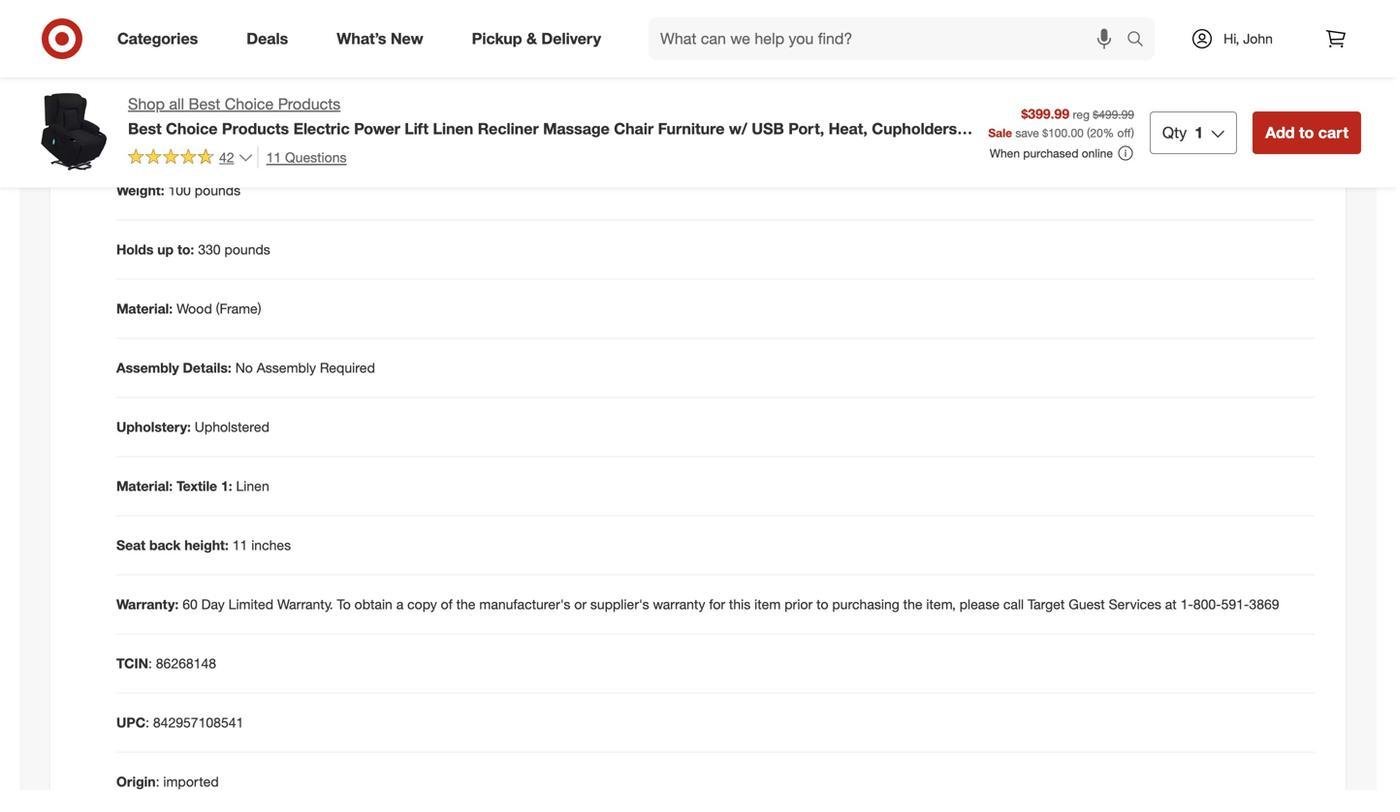 Task type: vqa. For each thing, say whether or not it's contained in the screenshot.
What's New
yes



Task type: describe. For each thing, give the bounding box(es) containing it.
0 vertical spatial products
[[278, 95, 341, 113]]

$399.99 reg $499.99 sale save $ 100.00 ( 20 % off )
[[989, 105, 1135, 140]]

upholstery:
[[116, 418, 191, 435]]

holds
[[116, 241, 154, 258]]

$
[[1043, 125, 1049, 140]]

at
[[1166, 596, 1177, 613]]

categories
[[117, 29, 198, 48]]

0 horizontal spatial 11
[[233, 537, 248, 554]]

purchasing
[[833, 596, 900, 613]]

john
[[1244, 30, 1274, 47]]

material: for material: textile 1: linen
[[116, 478, 173, 495]]

to
[[337, 596, 351, 613]]

all
[[169, 95, 184, 113]]

upc
[[116, 714, 146, 731]]

copy
[[408, 596, 437, 613]]

2 the from the left
[[904, 596, 923, 613]]

recliner
[[478, 119, 539, 138]]

inches right 22
[[353, 123, 392, 140]]

591-
[[1222, 596, 1250, 613]]

1 vertical spatial pounds
[[225, 241, 270, 258]]

[w],
[[306, 123, 330, 140]]

what's new
[[337, 29, 424, 48]]

42
[[219, 149, 234, 166]]

item
[[755, 596, 781, 613]]

or
[[575, 596, 587, 613]]

1 vertical spatial linen
[[236, 478, 269, 495]]

up
[[157, 241, 174, 258]]

11 questions
[[266, 149, 347, 166]]

electric
[[294, 119, 350, 138]]

shop all best choice products best choice products electric power lift linen recliner massage chair furniture w/ usb port, heat, cupholders - black
[[128, 95, 968, 157]]

day
[[201, 596, 225, 613]]

upholstery: upholstered
[[116, 418, 270, 435]]

pickup & delivery
[[472, 29, 601, 48]]

qty
[[1163, 123, 1188, 142]]

842957108541
[[153, 714, 244, 731]]

pickup & delivery link
[[456, 17, 626, 60]]

100.00
[[1049, 125, 1084, 140]]

details:
[[183, 359, 232, 376]]

11 questions link
[[258, 146, 347, 169]]

material: textile 1: linen
[[116, 478, 269, 495]]

(overall):
[[196, 63, 253, 80]]

origin : imported
[[116, 773, 219, 790]]

weight:
[[116, 182, 165, 199]]

obtain
[[355, 596, 393, 613]]

what's new link
[[320, 17, 448, 60]]

inches left (d)
[[490, 63, 529, 80]]

usb
[[752, 119, 785, 138]]

for
[[709, 596, 726, 613]]

deals link
[[230, 17, 313, 60]]

42 link
[[128, 146, 254, 170]]

top]
[[585, 123, 609, 140]]

1:
[[221, 478, 232, 495]]

supplier's
[[591, 596, 650, 613]]

1 horizontal spatial best
[[189, 95, 220, 113]]

[floor
[[506, 123, 536, 140]]

guest
[[1069, 596, 1106, 613]]

height:
[[185, 537, 229, 554]]

(w)
[[424, 63, 445, 80]]

material: for material: wood (frame)
[[116, 300, 173, 317]]

when purchased online
[[990, 146, 1114, 160]]

inches right 19.7
[[462, 123, 502, 140]]

imported
[[163, 773, 219, 790]]

30.7
[[459, 63, 486, 80]]

textile
[[177, 478, 217, 495]]

to:
[[177, 241, 194, 258]]

seat
[[556, 123, 582, 140]]

wood
[[177, 300, 212, 317]]

assembly details: no assembly required
[[116, 359, 375, 376]]

please
[[960, 596, 1000, 613]]

2 assembly from the left
[[257, 359, 316, 376]]

holds up to: 330 pounds
[[116, 241, 270, 258]]

2 vertical spatial :
[[156, 773, 160, 790]]

what's
[[337, 29, 387, 48]]

when
[[990, 146, 1021, 160]]

a
[[396, 596, 404, 613]]

reg
[[1073, 107, 1090, 122]]

: for tcin
[[148, 655, 152, 672]]

add to cart button
[[1254, 111, 1362, 154]]

save
[[1016, 125, 1040, 140]]

1 the from the left
[[457, 596, 476, 613]]

massage
[[543, 119, 610, 138]]

100
[[168, 182, 191, 199]]



Task type: locate. For each thing, give the bounding box(es) containing it.
1 horizontal spatial 11
[[266, 149, 281, 166]]

seat for seat dimensions: 20.9 inches [w], 22 inches [d], & 19.7 inches [floor to seat top]
[[116, 123, 146, 140]]

tcin
[[116, 655, 148, 672]]

upholstered
[[195, 418, 270, 435]]

upc : 842957108541
[[116, 714, 244, 731]]

x right (h)
[[340, 63, 347, 80]]

[d],
[[396, 123, 416, 140]]

w/
[[729, 119, 748, 138]]

11
[[266, 149, 281, 166], [233, 537, 248, 554]]

0 vertical spatial best
[[189, 95, 220, 113]]

hi, john
[[1224, 30, 1274, 47]]

0 horizontal spatial linen
[[236, 478, 269, 495]]

products
[[278, 95, 341, 113], [222, 119, 289, 138]]

questions
[[285, 149, 347, 166]]

inches left (w)
[[381, 63, 421, 80]]

linen right lift
[[433, 119, 474, 138]]

0 horizontal spatial choice
[[166, 119, 218, 138]]

0 vertical spatial pounds
[[195, 182, 241, 199]]

1 vertical spatial material:
[[116, 478, 173, 495]]

1 vertical spatial choice
[[166, 119, 218, 138]]

)
[[1132, 125, 1135, 140]]

categories link
[[101, 17, 222, 60]]

0 vertical spatial seat
[[116, 123, 146, 140]]

inches right '41'
[[276, 63, 315, 80]]

pounds right 330 on the top
[[225, 241, 270, 258]]

: left 86268148
[[148, 655, 152, 672]]

to inside button
[[1300, 123, 1315, 142]]

inches up 11 questions link
[[263, 123, 303, 140]]

delivery
[[542, 29, 601, 48]]

assembly
[[116, 359, 179, 376], [257, 359, 316, 376]]

2 seat from the top
[[116, 537, 146, 554]]

choice
[[225, 95, 274, 113], [166, 119, 218, 138]]

to right add
[[1300, 123, 1315, 142]]

1 vertical spatial products
[[222, 119, 289, 138]]

to
[[540, 123, 552, 140], [1300, 123, 1315, 142], [817, 596, 829, 613]]

0 horizontal spatial assembly
[[116, 359, 179, 376]]

no
[[235, 359, 253, 376]]

target
[[1028, 596, 1065, 613]]

0 vertical spatial material:
[[116, 300, 173, 317]]

material: left textile
[[116, 478, 173, 495]]

$499.99
[[1094, 107, 1135, 122]]

this
[[729, 596, 751, 613]]

online
[[1082, 146, 1114, 160]]

2 horizontal spatial to
[[1300, 123, 1315, 142]]

cart
[[1319, 123, 1349, 142]]

0 horizontal spatial x
[[340, 63, 347, 80]]

lift
[[405, 119, 429, 138]]

2 x from the left
[[449, 63, 456, 80]]

material:
[[116, 300, 173, 317], [116, 478, 173, 495]]

x right (w)
[[449, 63, 456, 80]]

call
[[1004, 596, 1025, 613]]

1 horizontal spatial x
[[449, 63, 456, 80]]

sale
[[989, 125, 1013, 140]]

: left "imported"
[[156, 773, 160, 790]]

dimensions
[[116, 63, 192, 80]]

purchased
[[1024, 146, 1079, 160]]

warranty:
[[116, 596, 179, 613]]

add
[[1266, 123, 1296, 142]]

-
[[962, 119, 968, 138]]

: for upc
[[146, 714, 149, 731]]

pickup
[[472, 29, 522, 48]]

0 vertical spatial linen
[[433, 119, 474, 138]]

pounds down 42
[[195, 182, 241, 199]]

deals
[[247, 29, 288, 48]]

inches
[[276, 63, 315, 80], [381, 63, 421, 80], [490, 63, 529, 80], [263, 123, 303, 140], [353, 123, 392, 140], [462, 123, 502, 140], [251, 537, 291, 554]]

material: wood (frame)
[[116, 300, 261, 317]]

41
[[257, 63, 272, 80]]

assembly right no
[[257, 359, 316, 376]]

0 horizontal spatial to
[[540, 123, 552, 140]]

seat down 'shop'
[[116, 123, 146, 140]]

1 vertical spatial 11
[[233, 537, 248, 554]]

black
[[128, 139, 169, 157]]

best right all
[[189, 95, 220, 113]]

0 horizontal spatial best
[[128, 119, 162, 138]]

search
[[1119, 31, 1165, 50]]

20.9
[[233, 123, 259, 140]]

pounds
[[195, 182, 241, 199], [225, 241, 270, 258]]

power
[[354, 119, 401, 138]]

material: left wood
[[116, 300, 173, 317]]

origin
[[116, 773, 156, 790]]

choice up 20.9
[[225, 95, 274, 113]]

best up black
[[128, 119, 162, 138]]

86268148
[[156, 655, 216, 672]]

1 assembly from the left
[[116, 359, 179, 376]]

330
[[198, 241, 221, 258]]

linen inside the shop all best choice products best choice products electric power lift linen recliner massage chair furniture w/ usb port, heat, cupholders - black
[[433, 119, 474, 138]]

1-
[[1181, 596, 1194, 613]]

hi,
[[1224, 30, 1240, 47]]

$399.99
[[1022, 105, 1070, 122]]

required
[[320, 359, 375, 376]]

0 vertical spatial 11
[[266, 149, 281, 166]]

1 horizontal spatial choice
[[225, 95, 274, 113]]

1 material: from the top
[[116, 300, 173, 317]]

1 vertical spatial seat
[[116, 537, 146, 554]]

linen right the 1:
[[236, 478, 269, 495]]

dimensions (overall): 41 inches (h) x 34.6 inches (w) x 30.7 inches (d)
[[116, 63, 550, 80]]

: left 842957108541
[[146, 714, 149, 731]]

0 vertical spatial choice
[[225, 95, 274, 113]]

products up electric
[[278, 95, 341, 113]]

to right prior
[[817, 596, 829, 613]]

22
[[334, 123, 349, 140]]

manufacturer's
[[480, 596, 571, 613]]

0 horizontal spatial &
[[420, 123, 428, 140]]

limited
[[229, 596, 274, 613]]

1 vertical spatial &
[[420, 123, 428, 140]]

warranty: 60 day limited warranty. to obtain a copy of the manufacturer's or supplier's warranty for this item prior to purchasing the item, please call target guest services at 1-800-591-3869
[[116, 596, 1280, 613]]

image of best choice products electric power lift linen recliner massage chair furniture w/ usb port, heat, cupholders - black image
[[35, 93, 113, 171]]

seat dimensions: 20.9 inches [w], 22 inches [d], & 19.7 inches [floor to seat top]
[[116, 123, 609, 140]]

the left "item,"
[[904, 596, 923, 613]]

seat for seat back height: 11 inches
[[116, 537, 146, 554]]

chair
[[614, 119, 654, 138]]

(d)
[[533, 63, 550, 80]]

of
[[441, 596, 453, 613]]

seat
[[116, 123, 146, 140], [116, 537, 146, 554]]

seat left back
[[116, 537, 146, 554]]

11 right height:
[[233, 537, 248, 554]]

:
[[148, 655, 152, 672], [146, 714, 149, 731], [156, 773, 160, 790]]

products up 42
[[222, 119, 289, 138]]

tcin : 86268148
[[116, 655, 216, 672]]

1 horizontal spatial the
[[904, 596, 923, 613]]

shop
[[128, 95, 165, 113]]

0 vertical spatial &
[[527, 29, 537, 48]]

assembly up upholstery:
[[116, 359, 179, 376]]

1 horizontal spatial linen
[[433, 119, 474, 138]]

2 material: from the top
[[116, 478, 173, 495]]

choice down all
[[166, 119, 218, 138]]

(h)
[[319, 63, 336, 80]]

0 horizontal spatial the
[[457, 596, 476, 613]]

1 vertical spatial best
[[128, 119, 162, 138]]

34.6
[[351, 63, 377, 80]]

1
[[1195, 123, 1204, 142]]

& right [d],
[[420, 123, 428, 140]]

1 seat from the top
[[116, 123, 146, 140]]

to left seat
[[540, 123, 552, 140]]

& up (d)
[[527, 29, 537, 48]]

(
[[1088, 125, 1091, 140]]

the right of
[[457, 596, 476, 613]]

1 vertical spatial :
[[146, 714, 149, 731]]

cupholders
[[872, 119, 958, 138]]

1 horizontal spatial &
[[527, 29, 537, 48]]

1 horizontal spatial to
[[817, 596, 829, 613]]

weight: 100 pounds
[[116, 182, 241, 199]]

inches up the "limited"
[[251, 537, 291, 554]]

dimensions:
[[149, 123, 229, 140]]

1 horizontal spatial assembly
[[257, 359, 316, 376]]

What can we help you find? suggestions appear below search field
[[649, 17, 1132, 60]]

1 x from the left
[[340, 63, 347, 80]]

item,
[[927, 596, 956, 613]]

(frame)
[[216, 300, 261, 317]]

11 left questions
[[266, 149, 281, 166]]

0 vertical spatial :
[[148, 655, 152, 672]]

800-
[[1194, 596, 1222, 613]]



